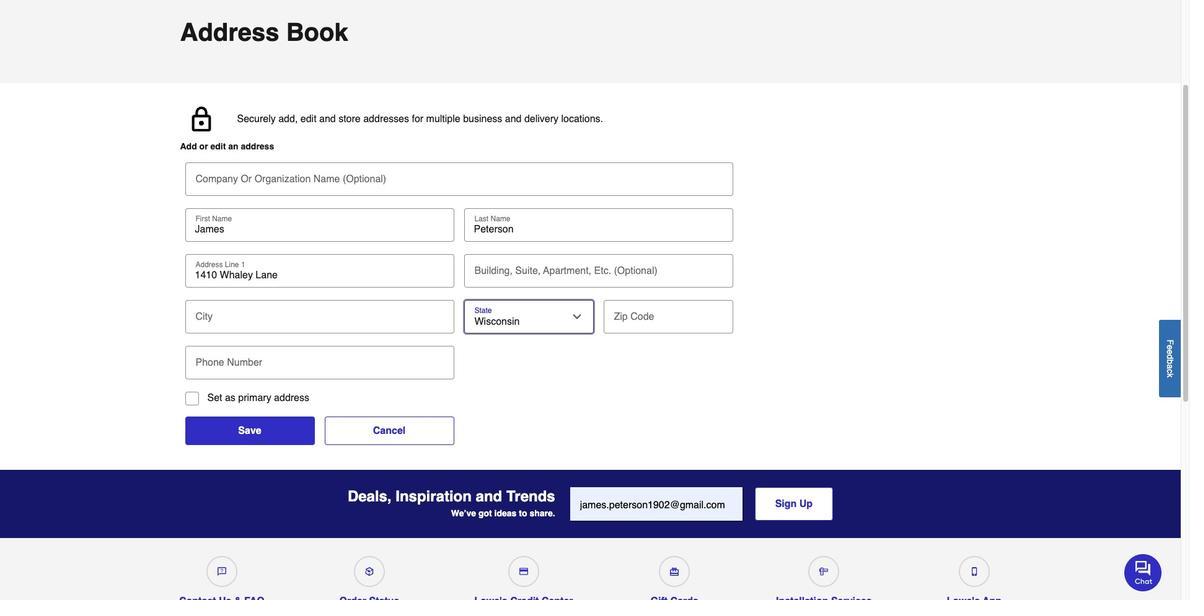Task type: describe. For each thing, give the bounding box(es) containing it.
multiple
[[426, 113, 460, 124]]

deals,
[[348, 488, 392, 505]]

or
[[241, 174, 252, 185]]

gift card image
[[670, 567, 679, 576]]

primary
[[238, 392, 271, 404]]

securely
[[237, 113, 276, 124]]

mobile image
[[970, 567, 979, 576]]

c
[[1166, 369, 1175, 373]]

add or edit an address
[[180, 141, 274, 151]]

sign up form
[[570, 487, 833, 522]]

f
[[1166, 339, 1175, 345]]

(optional) for building, suite, apartment, etc. (optional)
[[614, 265, 658, 277]]

phone
[[196, 357, 224, 368]]

Phone Number text field
[[190, 346, 449, 373]]

address book
[[180, 18, 348, 46]]

number
[[227, 357, 262, 368]]

Building, Suite, Apartment, Etc. (Optional) text field
[[469, 254, 728, 281]]

securely add, edit and store addresses for multiple business and       delivery locations.
[[237, 113, 603, 124]]

and inside deals, inspiration and trends we've got ideas to share.
[[476, 488, 502, 505]]

First Name text field
[[190, 223, 449, 236]]

company
[[196, 174, 238, 185]]

name for first name
[[212, 215, 232, 223]]

add
[[180, 141, 197, 151]]

as
[[225, 392, 236, 404]]

store
[[339, 113, 361, 124]]

sign up
[[775, 498, 813, 510]]

address book main content
[[0, 0, 1181, 470]]

building,
[[475, 265, 513, 277]]

code
[[631, 311, 654, 322]]

first
[[196, 215, 210, 223]]

delivery
[[524, 113, 559, 124]]

phone number
[[196, 357, 262, 368]]

up
[[800, 498, 813, 510]]

save button
[[185, 417, 315, 445]]

ideas
[[494, 509, 517, 518]]

b
[[1166, 359, 1175, 364]]

City text field
[[190, 300, 449, 327]]

Zip Code text field
[[608, 300, 728, 327]]

book
[[286, 18, 348, 46]]

last name
[[475, 215, 511, 223]]

zip code
[[614, 311, 654, 322]]

last
[[475, 215, 489, 223]]

got
[[479, 509, 492, 518]]

d
[[1166, 354, 1175, 359]]

address for address line 1
[[196, 260, 223, 269]]

trends
[[506, 488, 555, 505]]

1 e from the top
[[1166, 345, 1175, 349]]

Email Address email field
[[570, 487, 743, 521]]

city
[[196, 311, 213, 322]]

f e e d b a c k button
[[1159, 320, 1181, 397]]

sign up button
[[755, 487, 833, 521]]

first name
[[196, 215, 232, 223]]



Task type: locate. For each thing, give the bounding box(es) containing it.
2 horizontal spatial and
[[505, 113, 522, 124]]

set
[[207, 392, 222, 404]]

name right last on the left top
[[491, 215, 511, 223]]

name right first
[[212, 215, 232, 223]]

a
[[1166, 364, 1175, 369]]

name for last name
[[491, 215, 511, 223]]

(optional) for company or organization name (optional)
[[343, 174, 386, 185]]

dimensions image
[[820, 567, 828, 576]]

0 horizontal spatial name
[[212, 215, 232, 223]]

k
[[1166, 373, 1175, 377]]

organization
[[255, 174, 311, 185]]

customer care image
[[218, 567, 226, 576]]

and
[[319, 113, 336, 124], [505, 113, 522, 124], [476, 488, 502, 505]]

Address Line 1 text field
[[190, 269, 449, 281]]

address right primary
[[274, 392, 309, 404]]

0 vertical spatial address
[[241, 141, 274, 151]]

2 e from the top
[[1166, 349, 1175, 354]]

address for address book
[[180, 18, 279, 46]]

add,
[[278, 113, 298, 124]]

etc.
[[594, 265, 611, 277]]

share.
[[530, 509, 555, 518]]

1 horizontal spatial and
[[476, 488, 502, 505]]

Company Or Organization Name (Optional) text field
[[190, 162, 728, 190]]

1 vertical spatial address
[[196, 260, 223, 269]]

1 vertical spatial address
[[274, 392, 309, 404]]

edit
[[301, 113, 317, 124], [210, 141, 226, 151]]

f e e d b a c k
[[1166, 339, 1175, 377]]

e up d
[[1166, 345, 1175, 349]]

1 vertical spatial (optional)
[[614, 265, 658, 277]]

an
[[228, 141, 238, 151]]

2 horizontal spatial name
[[491, 215, 511, 223]]

edit right or
[[210, 141, 226, 151]]

zip
[[614, 311, 628, 322]]

1
[[241, 260, 245, 269]]

locations.
[[561, 113, 603, 124]]

building, suite, apartment, etc. (optional)
[[475, 265, 658, 277]]

deals, inspiration and trends we've got ideas to share.
[[348, 488, 555, 518]]

Last Name text field
[[469, 223, 728, 236]]

suite,
[[515, 265, 541, 277]]

company or organization name (optional)
[[196, 174, 386, 185]]

and left store
[[319, 113, 336, 124]]

(optional)
[[343, 174, 386, 185], [614, 265, 658, 277]]

addresses
[[363, 113, 409, 124]]

e
[[1166, 345, 1175, 349], [1166, 349, 1175, 354]]

pickup image
[[365, 567, 374, 576]]

line
[[225, 260, 239, 269]]

cancel button
[[325, 417, 454, 445]]

credit card image
[[519, 567, 528, 576]]

business
[[463, 113, 502, 124]]

1 horizontal spatial (optional)
[[614, 265, 658, 277]]

for
[[412, 113, 424, 124]]

we've
[[451, 509, 476, 518]]

0 vertical spatial edit
[[301, 113, 317, 124]]

0 vertical spatial address
[[180, 18, 279, 46]]

0 vertical spatial (optional)
[[343, 174, 386, 185]]

edit for an
[[210, 141, 226, 151]]

1 horizontal spatial name
[[314, 174, 340, 185]]

name
[[314, 174, 340, 185], [212, 215, 232, 223], [491, 215, 511, 223]]

1 horizontal spatial edit
[[301, 113, 317, 124]]

0 horizontal spatial edit
[[210, 141, 226, 151]]

sign
[[775, 498, 797, 510]]

address
[[180, 18, 279, 46], [196, 260, 223, 269]]

0 horizontal spatial (optional)
[[343, 174, 386, 185]]

0 horizontal spatial and
[[319, 113, 336, 124]]

edit for and
[[301, 113, 317, 124]]

and left "delivery"
[[505, 113, 522, 124]]

name right organization
[[314, 174, 340, 185]]

chat invite button image
[[1125, 554, 1162, 591]]

1 vertical spatial edit
[[210, 141, 226, 151]]

set as primary address
[[207, 392, 309, 404]]

or
[[199, 141, 208, 151]]

address
[[241, 141, 274, 151], [274, 392, 309, 404]]

address right "an"
[[241, 141, 274, 151]]

address line 1
[[196, 260, 245, 269]]

inspiration
[[396, 488, 472, 505]]

cancel
[[373, 425, 406, 436]]

e up b
[[1166, 349, 1175, 354]]

save
[[238, 425, 261, 436]]

edit right add,
[[301, 113, 317, 124]]

and up got
[[476, 488, 502, 505]]

to
[[519, 509, 527, 518]]

apartment,
[[543, 265, 591, 277]]



Task type: vqa. For each thing, say whether or not it's contained in the screenshot.
Decorations to the left
no



